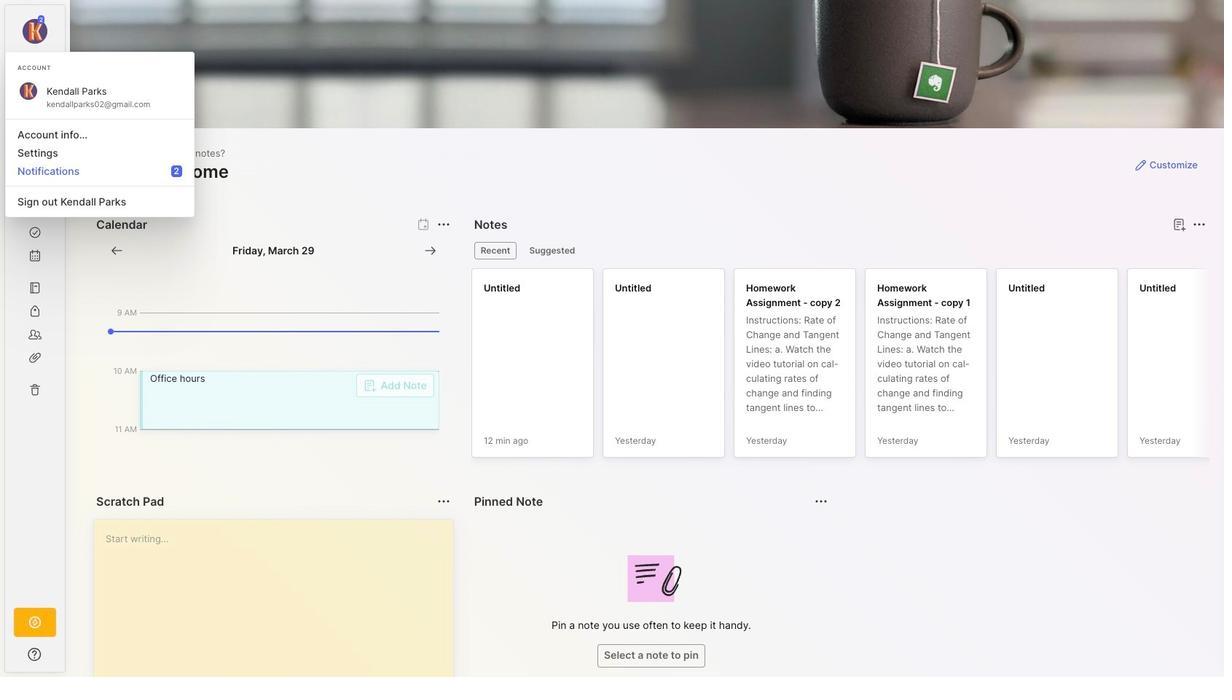 Task type: describe. For each thing, give the bounding box(es) containing it.
1 tab from the left
[[474, 242, 517, 259]]

more actions image
[[435, 216, 452, 233]]

1 vertical spatial more actions image
[[435, 493, 452, 510]]

Choose date to view field
[[232, 243, 315, 258]]

Office hours Event actions field
[[140, 371, 439, 429]]

dropdown list menu
[[6, 113, 194, 211]]

main element
[[0, 0, 70, 677]]

upgrade image
[[26, 614, 44, 631]]

edit search image
[[26, 72, 44, 90]]



Task type: vqa. For each thing, say whether or not it's contained in the screenshot.
row group
yes



Task type: locate. For each thing, give the bounding box(es) containing it.
WHAT'S NEW field
[[5, 643, 65, 666]]

1 horizontal spatial more actions image
[[1191, 216, 1208, 233]]

tree
[[5, 142, 65, 595]]

home image
[[28, 155, 42, 170]]

1 horizontal spatial tab
[[523, 242, 582, 259]]

tab list
[[474, 242, 1204, 259]]

More actions field
[[433, 214, 454, 235], [1189, 214, 1210, 235], [433, 491, 454, 512]]

click to expand image
[[64, 650, 75, 668]]

Start writing… text field
[[106, 520, 452, 677]]

Dropdown List field
[[356, 374, 434, 397]]

0 vertical spatial more actions image
[[1191, 216, 1208, 233]]

tab
[[474, 242, 517, 259], [523, 242, 582, 259]]

row group
[[471, 268, 1224, 466]]

Account field
[[5, 14, 65, 46]]

0 horizontal spatial tab
[[474, 242, 517, 259]]

more actions image
[[1191, 216, 1208, 233], [435, 493, 452, 510]]

0 horizontal spatial more actions image
[[435, 493, 452, 510]]

tree inside the main element
[[5, 142, 65, 595]]

2 tab from the left
[[523, 242, 582, 259]]



